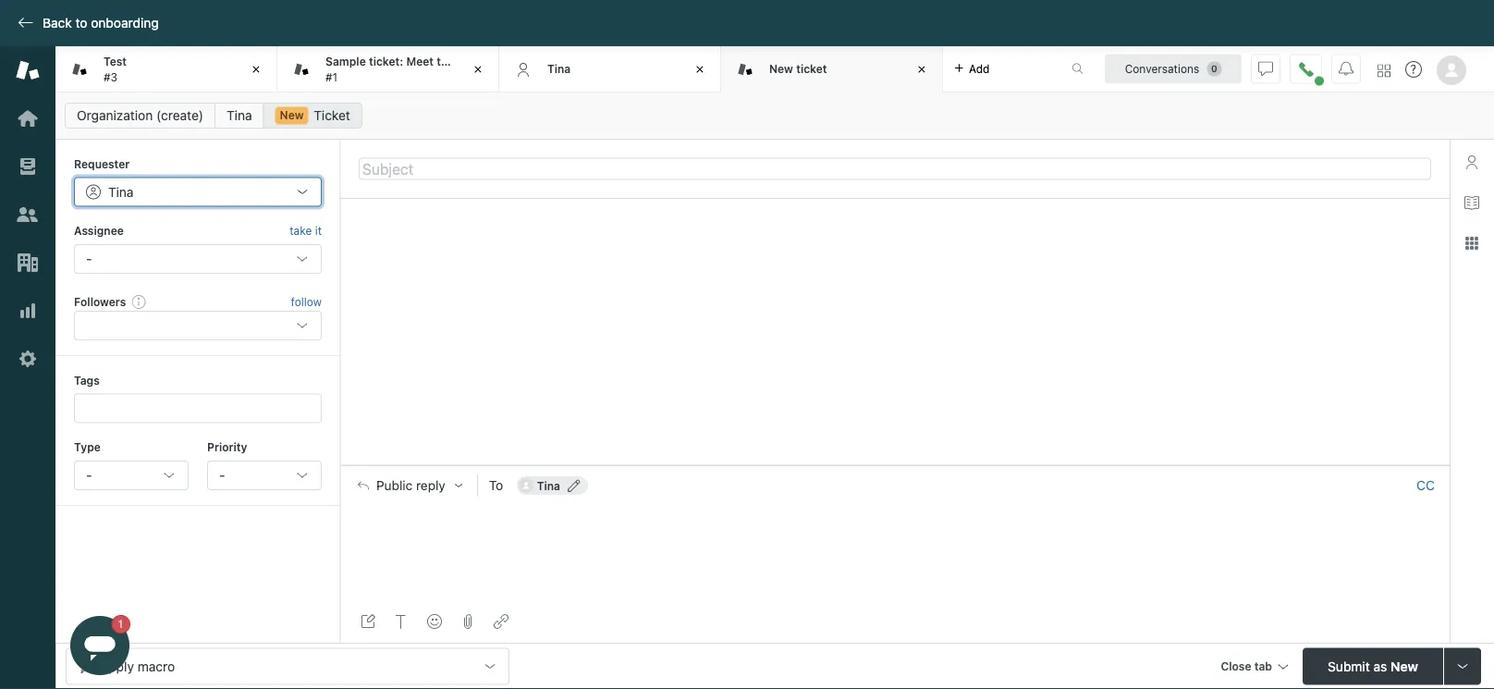 Task type: locate. For each thing, give the bounding box(es) containing it.
tags element
[[74, 394, 322, 423]]

- down priority
[[219, 468, 225, 483]]

- for priority
[[219, 468, 225, 483]]

close tab button
[[1213, 648, 1296, 688]]

displays possible ticket submission types image
[[1456, 659, 1471, 674]]

2 horizontal spatial new
[[1391, 659, 1419, 674]]

2 horizontal spatial close image
[[691, 60, 709, 79]]

2 - button from the left
[[207, 461, 322, 490]]

new inside secondary "element"
[[280, 109, 304, 122]]

organization
[[77, 108, 153, 123]]

new for new
[[280, 109, 304, 122]]

- button down type
[[74, 461, 189, 490]]

- button down priority
[[207, 461, 322, 490]]

add
[[969, 62, 990, 75]]

followers element
[[74, 311, 322, 341]]

close image inside tina tab
[[691, 60, 709, 79]]

zendesk support image
[[16, 58, 40, 82]]

ticket
[[458, 55, 488, 68], [797, 62, 827, 75]]

tab containing test
[[55, 46, 277, 92]]

close image up tina link
[[247, 60, 265, 79]]

new for new ticket
[[770, 62, 794, 75]]

-
[[86, 251, 92, 266], [86, 468, 92, 483], [219, 468, 225, 483]]

meet
[[406, 55, 434, 68]]

0 horizontal spatial ticket
[[458, 55, 488, 68]]

- down assignee
[[86, 251, 92, 266]]

- inside assignee element
[[86, 251, 92, 266]]

close image for sample ticket: meet the ticket
[[469, 60, 487, 79]]

tina inside tina tab
[[548, 62, 571, 75]]

minimize composer image
[[888, 458, 903, 473]]

ticket right the in the left of the page
[[458, 55, 488, 68]]

main element
[[0, 46, 55, 689]]

take it
[[290, 224, 322, 237]]

tina tab
[[499, 46, 721, 92]]

secondary element
[[55, 97, 1495, 134]]

new inside tab
[[770, 62, 794, 75]]

get help image
[[1406, 61, 1423, 78]]

0 vertical spatial new
[[770, 62, 794, 75]]

1 - button from the left
[[74, 461, 189, 490]]

it
[[315, 224, 322, 237]]

- button
[[74, 461, 189, 490], [207, 461, 322, 490]]

1 vertical spatial new
[[280, 109, 304, 122]]

tina inside requester element
[[108, 184, 134, 199]]

close tab
[[1221, 660, 1273, 673]]

take it button
[[290, 221, 322, 240]]

ticket:
[[369, 55, 403, 68]]

0 horizontal spatial new
[[280, 109, 304, 122]]

add link (cmd k) image
[[494, 614, 509, 629]]

tina
[[548, 62, 571, 75], [227, 108, 252, 123], [108, 184, 134, 199], [537, 479, 560, 492]]

- for type
[[86, 468, 92, 483]]

tags
[[74, 374, 100, 387]]

apply
[[100, 659, 134, 674]]

0 horizontal spatial - button
[[74, 461, 189, 490]]

cc button
[[1417, 477, 1436, 494]]

new right as
[[1391, 659, 1419, 674]]

new up secondary "element"
[[770, 62, 794, 75]]

- down type
[[86, 468, 92, 483]]

insert emojis image
[[427, 614, 442, 629]]

public reply
[[376, 478, 446, 493]]

submit as new
[[1328, 659, 1419, 674]]

1 horizontal spatial close image
[[469, 60, 487, 79]]

back to onboarding
[[43, 15, 159, 31]]

sample
[[326, 55, 366, 68]]

0 horizontal spatial close image
[[247, 60, 265, 79]]

add attachment image
[[461, 614, 475, 629]]

to
[[75, 15, 87, 31]]

priority
[[207, 441, 247, 454]]

back to onboarding link
[[0, 15, 168, 31]]

close image
[[247, 60, 265, 79], [469, 60, 487, 79], [691, 60, 709, 79]]

customer context image
[[1465, 154, 1480, 169]]

new left ticket
[[280, 109, 304, 122]]

ticket up secondary "element"
[[797, 62, 827, 75]]

tabs tab list
[[55, 46, 1053, 92]]

close image right the in the left of the page
[[469, 60, 487, 79]]

new ticket
[[770, 62, 827, 75]]

followers
[[74, 295, 126, 308]]

assignee
[[74, 224, 124, 237]]

3 close image from the left
[[691, 60, 709, 79]]

new
[[770, 62, 794, 75], [280, 109, 304, 122], [1391, 659, 1419, 674]]

assignee element
[[74, 244, 322, 274]]

close image up secondary "element"
[[691, 60, 709, 79]]

admin image
[[16, 347, 40, 371]]

2 vertical spatial new
[[1391, 659, 1419, 674]]

close image for test
[[247, 60, 265, 79]]

2 close image from the left
[[469, 60, 487, 79]]

apps image
[[1465, 236, 1480, 251]]

1 horizontal spatial - button
[[207, 461, 322, 490]]

2 tab from the left
[[277, 46, 499, 92]]

conversations
[[1125, 62, 1200, 75]]

as
[[1374, 659, 1388, 674]]

1 horizontal spatial new
[[770, 62, 794, 75]]

1 tab from the left
[[55, 46, 277, 92]]

close image
[[913, 60, 931, 79]]

tab
[[55, 46, 277, 92], [277, 46, 499, 92]]

requester
[[74, 157, 130, 170]]

1 close image from the left
[[247, 60, 265, 79]]

- button for priority
[[207, 461, 322, 490]]



Task type: describe. For each thing, give the bounding box(es) containing it.
test
[[104, 55, 127, 68]]

close
[[1221, 660, 1252, 673]]

#3
[[104, 70, 118, 83]]

take
[[290, 224, 312, 237]]

tab containing sample ticket: meet the ticket
[[277, 46, 499, 92]]

sample ticket: meet the ticket #1
[[326, 55, 488, 83]]

notifications image
[[1339, 62, 1354, 76]]

type
[[74, 441, 101, 454]]

button displays agent's chat status as invisible. image
[[1259, 62, 1274, 76]]

follow button
[[291, 293, 322, 310]]

onboarding
[[91, 15, 159, 31]]

test #3
[[104, 55, 127, 83]]

the
[[437, 55, 455, 68]]

knowledge image
[[1465, 195, 1480, 210]]

add button
[[943, 46, 1001, 92]]

conversations button
[[1105, 54, 1242, 84]]

customers image
[[16, 203, 40, 227]]

tina inside tina link
[[227, 108, 252, 123]]

get started image
[[16, 106, 40, 130]]

draft mode image
[[361, 614, 376, 629]]

organizations image
[[16, 251, 40, 275]]

tab
[[1255, 660, 1273, 673]]

(create)
[[156, 108, 204, 123]]

reporting image
[[16, 299, 40, 323]]

reply
[[416, 478, 446, 493]]

edit user image
[[568, 479, 581, 492]]

1 horizontal spatial ticket
[[797, 62, 827, 75]]

cc
[[1417, 478, 1435, 493]]

submit
[[1328, 659, 1370, 674]]

views image
[[16, 154, 40, 179]]

#1
[[326, 70, 338, 83]]

Subject field
[[359, 158, 1432, 180]]

macro
[[138, 659, 175, 674]]

ticket
[[314, 108, 350, 123]]

follow
[[291, 295, 322, 308]]

new ticket tab
[[721, 46, 943, 92]]

tina@gmail.com image
[[519, 478, 533, 493]]

apply macro
[[100, 659, 175, 674]]

ticket inside sample ticket: meet the ticket #1
[[458, 55, 488, 68]]

organization (create)
[[77, 108, 204, 123]]

tina link
[[215, 103, 264, 129]]

public reply button
[[341, 466, 477, 505]]

public
[[376, 478, 413, 493]]

requester element
[[74, 177, 322, 207]]

zendesk image
[[0, 687, 55, 689]]

info on adding followers image
[[132, 294, 146, 309]]

format text image
[[394, 614, 409, 629]]

zendesk products image
[[1378, 64, 1391, 77]]

back
[[43, 15, 72, 31]]

organization (create) button
[[65, 103, 216, 129]]

- button for type
[[74, 461, 189, 490]]

to
[[489, 478, 503, 493]]



Task type: vqa. For each thing, say whether or not it's contained in the screenshot.
can
no



